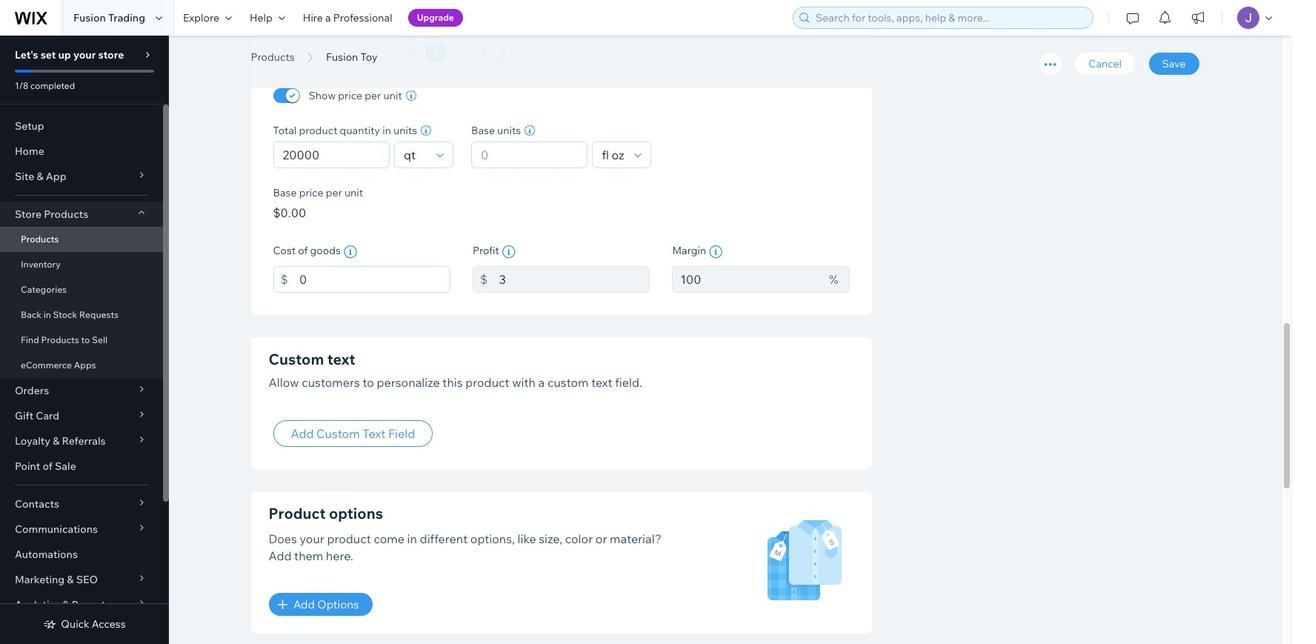 Task type: describe. For each thing, give the bounding box(es) containing it.
setup link
[[0, 113, 163, 139]]

help
[[250, 11, 273, 24]]

total
[[273, 124, 297, 137]]

& for site
[[37, 170, 43, 183]]

ecommerce apps link
[[0, 353, 163, 378]]

0 horizontal spatial a
[[325, 11, 331, 24]]

inventory
[[21, 259, 61, 270]]

gift card button
[[0, 403, 163, 428]]

communications button
[[0, 517, 163, 542]]

Search for tools, apps, help & more... field
[[812, 7, 1089, 28]]

show price per unit
[[309, 89, 402, 102]]

1 units from the left
[[394, 124, 417, 137]]

sidebar element
[[0, 36, 169, 644]]

setup
[[15, 119, 44, 133]]

products inside fusion toy form
[[251, 50, 295, 64]]

options
[[329, 504, 383, 523]]

completed
[[30, 80, 75, 91]]

them
[[294, 548, 323, 563]]

store
[[98, 48, 124, 62]]

marketing & seo button
[[0, 567, 163, 592]]

0 field for units
[[477, 142, 583, 168]]

point of sale
[[15, 460, 76, 473]]

info tooltip image for margin
[[709, 245, 723, 259]]

hire
[[303, 11, 323, 24]]

fusion toy down the hire
[[251, 32, 387, 65]]

cost
[[273, 244, 296, 257]]

quick access
[[61, 617, 126, 631]]

quantity
[[340, 124, 380, 137]]

show
[[309, 89, 336, 102]]

orders button
[[0, 378, 163, 403]]

marketing
[[15, 573, 65, 586]]

explore
[[183, 11, 219, 24]]

price for show price per unit
[[338, 89, 363, 102]]

point
[[15, 460, 40, 473]]

0 vertical spatial product
[[299, 124, 338, 137]]

customers
[[302, 375, 360, 390]]

plus xs image
[[278, 601, 287, 610]]

add for add custom text field
[[291, 427, 314, 441]]

a inside custom text allow customers to personalize this product with a custom text field.
[[539, 375, 545, 390]]

product options
[[269, 504, 383, 523]]

back in stock requests link
[[0, 302, 163, 328]]

find
[[21, 334, 39, 345]]

fusion down hire a professional link
[[326, 50, 358, 64]]

per for show price per unit
[[365, 89, 381, 102]]

to inside custom text allow customers to personalize this product with a custom text field.
[[363, 375, 374, 390]]

automations link
[[0, 542, 163, 567]]

stock
[[53, 309, 77, 320]]

quick
[[61, 617, 89, 631]]

with
[[512, 375, 536, 390]]

gift
[[15, 409, 33, 423]]

contacts
[[15, 497, 59, 511]]

product
[[269, 504, 326, 523]]

1 vertical spatial text
[[592, 375, 613, 390]]

home
[[15, 145, 44, 158]]

product inside custom text allow customers to personalize this product with a custom text field.
[[466, 375, 510, 390]]

add for add options
[[293, 598, 315, 612]]

let's
[[15, 48, 38, 62]]

base for base price per unit $0.00
[[273, 186, 297, 199]]

goods
[[310, 244, 341, 257]]

access
[[92, 617, 126, 631]]

1 vertical spatial %
[[829, 272, 839, 287]]

this
[[443, 375, 463, 390]]

unit for show price per unit
[[384, 89, 402, 102]]

field.
[[615, 375, 643, 390]]

options
[[317, 598, 359, 612]]

products up ecommerce apps
[[41, 334, 79, 345]]

store products button
[[0, 202, 163, 227]]

gift card
[[15, 409, 59, 423]]

add custom text field
[[291, 427, 415, 441]]

hire a professional
[[303, 11, 393, 24]]

0 field for product
[[278, 142, 385, 168]]

cost of goods
[[273, 244, 341, 257]]

back
[[21, 309, 41, 320]]

unit for base price per unit $0.00
[[345, 186, 363, 199]]

custom text allow customers to personalize this product with a custom text field.
[[269, 350, 643, 390]]

1/8 completed
[[15, 80, 75, 91]]

automations
[[15, 548, 78, 561]]

hire a professional link
[[294, 0, 401, 36]]

referrals
[[62, 434, 106, 448]]

in inside 'link'
[[43, 309, 51, 320]]

ecommerce
[[21, 360, 72, 371]]

allow
[[269, 375, 299, 390]]

cancel
[[1089, 57, 1122, 70]]

add options
[[293, 598, 359, 612]]

base price per unit $0.00
[[273, 186, 363, 220]]

info tooltip image for cost of goods
[[344, 245, 357, 259]]

site
[[15, 170, 34, 183]]

add options button
[[269, 593, 372, 616]]

1/8
[[15, 80, 28, 91]]

requests
[[79, 309, 119, 320]]

products up inventory
[[21, 233, 59, 245]]

save
[[1163, 57, 1186, 70]]

$ text field
[[499, 39, 650, 66]]

fusion toy up show price per unit
[[326, 50, 378, 64]]

in inside 'does your product come in different options, like size, color or material? add them here.'
[[407, 532, 417, 547]]

different
[[420, 532, 468, 547]]

loyalty & referrals button
[[0, 428, 163, 454]]

info tooltip image for profit
[[502, 245, 516, 259]]

personalize
[[377, 375, 440, 390]]



Task type: locate. For each thing, give the bounding box(es) containing it.
2 info tooltip image from the left
[[502, 245, 516, 259]]

professional
[[333, 11, 393, 24]]

app
[[46, 170, 66, 183]]

point of sale link
[[0, 454, 163, 479]]

0 horizontal spatial to
[[81, 334, 90, 345]]

to inside sidebar element
[[81, 334, 90, 345]]

price inside base price per unit $0.00
[[299, 186, 324, 199]]

apps
[[74, 360, 96, 371]]

or
[[596, 532, 607, 547]]

0 field down "base units"
[[477, 142, 583, 168]]

your inside sidebar element
[[73, 48, 96, 62]]

base inside base price per unit $0.00
[[273, 186, 297, 199]]

to left sell
[[81, 334, 90, 345]]

0 vertical spatial your
[[73, 48, 96, 62]]

1 horizontal spatial unit
[[384, 89, 402, 102]]

1 info tooltip image from the left
[[344, 245, 357, 259]]

fusion
[[73, 11, 106, 24], [251, 32, 336, 65], [326, 50, 358, 64]]

& for loyalty
[[53, 434, 60, 448]]

your right up
[[73, 48, 96, 62]]

1 horizontal spatial 0 field
[[477, 142, 583, 168]]

of inside fusion toy form
[[298, 244, 308, 257]]

add inside 'does your product come in different options, like size, color or material? add them here.'
[[269, 548, 292, 563]]

text
[[327, 350, 355, 368], [592, 375, 613, 390]]

0 vertical spatial to
[[81, 334, 90, 345]]

2 vertical spatial in
[[407, 532, 417, 547]]

0 horizontal spatial your
[[73, 48, 96, 62]]

store
[[15, 208, 42, 221]]

products link
[[243, 50, 302, 64], [0, 227, 163, 252]]

2 vertical spatial add
[[293, 598, 315, 612]]

& up quick
[[62, 598, 69, 612]]

custom
[[548, 375, 589, 390]]

set
[[41, 48, 56, 62]]

add inside button
[[293, 598, 315, 612]]

2 horizontal spatial in
[[407, 532, 417, 547]]

profit
[[473, 244, 499, 257]]

find products to sell
[[21, 334, 108, 345]]

unit inside base price per unit $0.00
[[345, 186, 363, 199]]

price up $0.00
[[299, 186, 324, 199]]

find products to sell link
[[0, 328, 163, 353]]

analytics & reports button
[[0, 592, 163, 617]]

products link down store products
[[0, 227, 163, 252]]

trading
[[108, 11, 145, 24]]

0 vertical spatial products link
[[243, 50, 302, 64]]

0 horizontal spatial %
[[408, 46, 416, 59]]

come
[[374, 532, 405, 547]]

1 horizontal spatial %
[[829, 272, 839, 287]]

& for analytics
[[62, 598, 69, 612]]

1 horizontal spatial base
[[471, 124, 495, 137]]

does your product come in different options, like size, color or material? add them here.
[[269, 532, 662, 563]]

products down help button
[[251, 50, 295, 64]]

categories link
[[0, 277, 163, 302]]

your
[[73, 48, 96, 62], [300, 532, 325, 547]]

& right site
[[37, 170, 43, 183]]

2 units from the left
[[497, 124, 521, 137]]

up
[[58, 48, 71, 62]]

of for sale
[[43, 460, 53, 473]]

1 horizontal spatial text
[[592, 375, 613, 390]]

& inside "dropdown button"
[[62, 598, 69, 612]]

fusion toy form
[[169, 0, 1293, 644]]

$
[[480, 45, 488, 60], [433, 46, 439, 59], [281, 272, 288, 287], [480, 272, 488, 287]]

products link inside fusion toy form
[[243, 50, 302, 64]]

& inside dropdown button
[[37, 170, 43, 183]]

2 vertical spatial product
[[327, 532, 371, 547]]

custom inside custom text allow customers to personalize this product with a custom text field.
[[269, 350, 324, 368]]

in right back
[[43, 309, 51, 320]]

0 vertical spatial base
[[471, 124, 495, 137]]

unit up total product quantity in units
[[384, 89, 402, 102]]

of left sale
[[43, 460, 53, 473]]

size,
[[539, 532, 563, 547]]

0 horizontal spatial products link
[[0, 227, 163, 252]]

& for marketing
[[67, 573, 74, 586]]

text
[[363, 427, 386, 441]]

1 vertical spatial per
[[326, 186, 342, 199]]

to right the customers
[[363, 375, 374, 390]]

add custom text field button
[[273, 421, 433, 447]]

add down allow
[[291, 427, 314, 441]]

1 horizontal spatial a
[[539, 375, 545, 390]]

unit
[[384, 89, 402, 102], [345, 186, 363, 199]]

0 vertical spatial of
[[298, 244, 308, 257]]

fusion left "trading"
[[73, 11, 106, 24]]

toy
[[342, 32, 387, 65], [361, 50, 378, 64]]

reports
[[72, 598, 111, 612]]

1 vertical spatial of
[[43, 460, 53, 473]]

1 vertical spatial a
[[539, 375, 545, 390]]

per inside base price per unit $0.00
[[326, 186, 342, 199]]

1 vertical spatial your
[[300, 532, 325, 547]]

in right quantity
[[383, 124, 391, 137]]

a right with
[[539, 375, 545, 390]]

upgrade button
[[408, 9, 463, 27]]

site & app button
[[0, 164, 163, 189]]

0 horizontal spatial unit
[[345, 186, 363, 199]]

0 horizontal spatial units
[[394, 124, 417, 137]]

color
[[565, 532, 593, 547]]

analytics
[[15, 598, 60, 612]]

seo
[[76, 573, 98, 586]]

1 horizontal spatial info tooltip image
[[502, 245, 516, 259]]

products
[[251, 50, 295, 64], [44, 208, 88, 221], [21, 233, 59, 245], [41, 334, 79, 345]]

margin
[[673, 244, 707, 257]]

upgrade
[[417, 12, 454, 23]]

1 horizontal spatial of
[[298, 244, 308, 257]]

None text field
[[273, 39, 397, 66], [673, 266, 822, 293], [273, 39, 397, 66], [673, 266, 822, 293]]

&
[[37, 170, 43, 183], [53, 434, 60, 448], [67, 573, 74, 586], [62, 598, 69, 612]]

2 0 field from the left
[[477, 142, 583, 168]]

of right cost
[[298, 244, 308, 257]]

info tooltip image right goods
[[344, 245, 357, 259]]

0 horizontal spatial per
[[326, 186, 342, 199]]

& left seo
[[67, 573, 74, 586]]

fusion down the hire
[[251, 32, 336, 65]]

analytics & reports
[[15, 598, 111, 612]]

custom inside button
[[317, 427, 360, 441]]

0 horizontal spatial base
[[273, 186, 297, 199]]

of inside sidebar element
[[43, 460, 53, 473]]

info tooltip image right profit on the top left
[[502, 245, 516, 259]]

1 horizontal spatial your
[[300, 532, 325, 547]]

add inside button
[[291, 427, 314, 441]]

0 field down total product quantity in units
[[278, 142, 385, 168]]

contacts button
[[0, 491, 163, 517]]

0 vertical spatial unit
[[384, 89, 402, 102]]

1 0 field from the left
[[278, 142, 385, 168]]

products link down help button
[[243, 50, 302, 64]]

0 vertical spatial text
[[327, 350, 355, 368]]

product right this
[[466, 375, 510, 390]]

ecommerce apps
[[21, 360, 96, 371]]

1 horizontal spatial price
[[338, 89, 363, 102]]

1 vertical spatial base
[[273, 186, 297, 199]]

units
[[394, 124, 417, 137], [497, 124, 521, 137]]

1 vertical spatial unit
[[345, 186, 363, 199]]

None text field
[[299, 266, 451, 293], [499, 266, 650, 293], [299, 266, 451, 293], [499, 266, 650, 293]]

fusion toy
[[251, 32, 387, 65], [326, 50, 378, 64]]

info tooltip image right margin
[[709, 245, 723, 259]]

site & app
[[15, 170, 66, 183]]

0 horizontal spatial text
[[327, 350, 355, 368]]

home link
[[0, 139, 163, 164]]

1 horizontal spatial to
[[363, 375, 374, 390]]

card
[[36, 409, 59, 423]]

in right come
[[407, 532, 417, 547]]

categories
[[21, 284, 67, 295]]

0 vertical spatial in
[[383, 124, 391, 137]]

1 vertical spatial in
[[43, 309, 51, 320]]

inventory link
[[0, 252, 163, 277]]

1 vertical spatial price
[[299, 186, 324, 199]]

text up the customers
[[327, 350, 355, 368]]

quick access button
[[43, 617, 126, 631]]

add down does
[[269, 548, 292, 563]]

products right store
[[44, 208, 88, 221]]

0 horizontal spatial price
[[299, 186, 324, 199]]

0 vertical spatial custom
[[269, 350, 324, 368]]

base for base units
[[471, 124, 495, 137]]

0 horizontal spatial 0 field
[[278, 142, 385, 168]]

add
[[291, 427, 314, 441], [269, 548, 292, 563], [293, 598, 315, 612]]

per for base price per unit $0.00
[[326, 186, 342, 199]]

info tooltip image
[[344, 245, 357, 259], [502, 245, 516, 259], [709, 245, 723, 259]]

orders
[[15, 384, 49, 397]]

a right the hire
[[325, 11, 331, 24]]

loyalty & referrals
[[15, 434, 106, 448]]

1 vertical spatial custom
[[317, 427, 360, 441]]

1 vertical spatial add
[[269, 548, 292, 563]]

text left the field.
[[592, 375, 613, 390]]

per up goods
[[326, 186, 342, 199]]

field
[[388, 427, 415, 441]]

like
[[518, 532, 536, 547]]

None field
[[399, 142, 432, 168], [598, 142, 630, 168], [399, 142, 432, 168], [598, 142, 630, 168]]

per
[[365, 89, 381, 102], [326, 186, 342, 199]]

material?
[[610, 532, 662, 547]]

loyalty
[[15, 434, 50, 448]]

marketing & seo
[[15, 573, 98, 586]]

your inside 'does your product come in different options, like size, color or material? add them here.'
[[300, 532, 325, 547]]

0 horizontal spatial of
[[43, 460, 53, 473]]

0 vertical spatial add
[[291, 427, 314, 441]]

1 vertical spatial products link
[[0, 227, 163, 252]]

of for goods
[[298, 244, 308, 257]]

1 horizontal spatial in
[[383, 124, 391, 137]]

per up quantity
[[365, 89, 381, 102]]

options,
[[471, 532, 515, 547]]

1 horizontal spatial per
[[365, 89, 381, 102]]

custom left text
[[317, 427, 360, 441]]

communications
[[15, 523, 98, 536]]

products link inside sidebar element
[[0, 227, 163, 252]]

back in stock requests
[[21, 309, 119, 320]]

3 info tooltip image from the left
[[709, 245, 723, 259]]

unit down quantity
[[345, 186, 363, 199]]

1 horizontal spatial products link
[[243, 50, 302, 64]]

your up them
[[300, 532, 325, 547]]

products inside popup button
[[44, 208, 88, 221]]

0 field
[[278, 142, 385, 168], [477, 142, 583, 168]]

1 horizontal spatial units
[[497, 124, 521, 137]]

help button
[[241, 0, 294, 36]]

$0.00
[[273, 205, 306, 220]]

1 vertical spatial to
[[363, 375, 374, 390]]

add right plus xs icon
[[293, 598, 315, 612]]

product right total
[[299, 124, 338, 137]]

0 vertical spatial a
[[325, 11, 331, 24]]

custom
[[269, 350, 324, 368], [317, 427, 360, 441]]

does
[[269, 532, 297, 547]]

2 horizontal spatial info tooltip image
[[709, 245, 723, 259]]

product up here.
[[327, 532, 371, 547]]

1 vertical spatial product
[[466, 375, 510, 390]]

0 vertical spatial %
[[408, 46, 416, 59]]

0 horizontal spatial info tooltip image
[[344, 245, 357, 259]]

price for base price per unit $0.00
[[299, 186, 324, 199]]

price right the show
[[338, 89, 363, 102]]

0 vertical spatial per
[[365, 89, 381, 102]]

& right 'loyalty'
[[53, 434, 60, 448]]

0 vertical spatial price
[[338, 89, 363, 102]]

product inside 'does your product come in different options, like size, color or material? add them here.'
[[327, 532, 371, 547]]

0 horizontal spatial in
[[43, 309, 51, 320]]

custom up allow
[[269, 350, 324, 368]]

sale
[[55, 460, 76, 473]]

let's set up your store
[[15, 48, 124, 62]]

sell
[[92, 334, 108, 345]]

price
[[338, 89, 363, 102], [299, 186, 324, 199]]

a
[[325, 11, 331, 24], [539, 375, 545, 390]]



Task type: vqa. For each thing, say whether or not it's contained in the screenshot.
offer
no



